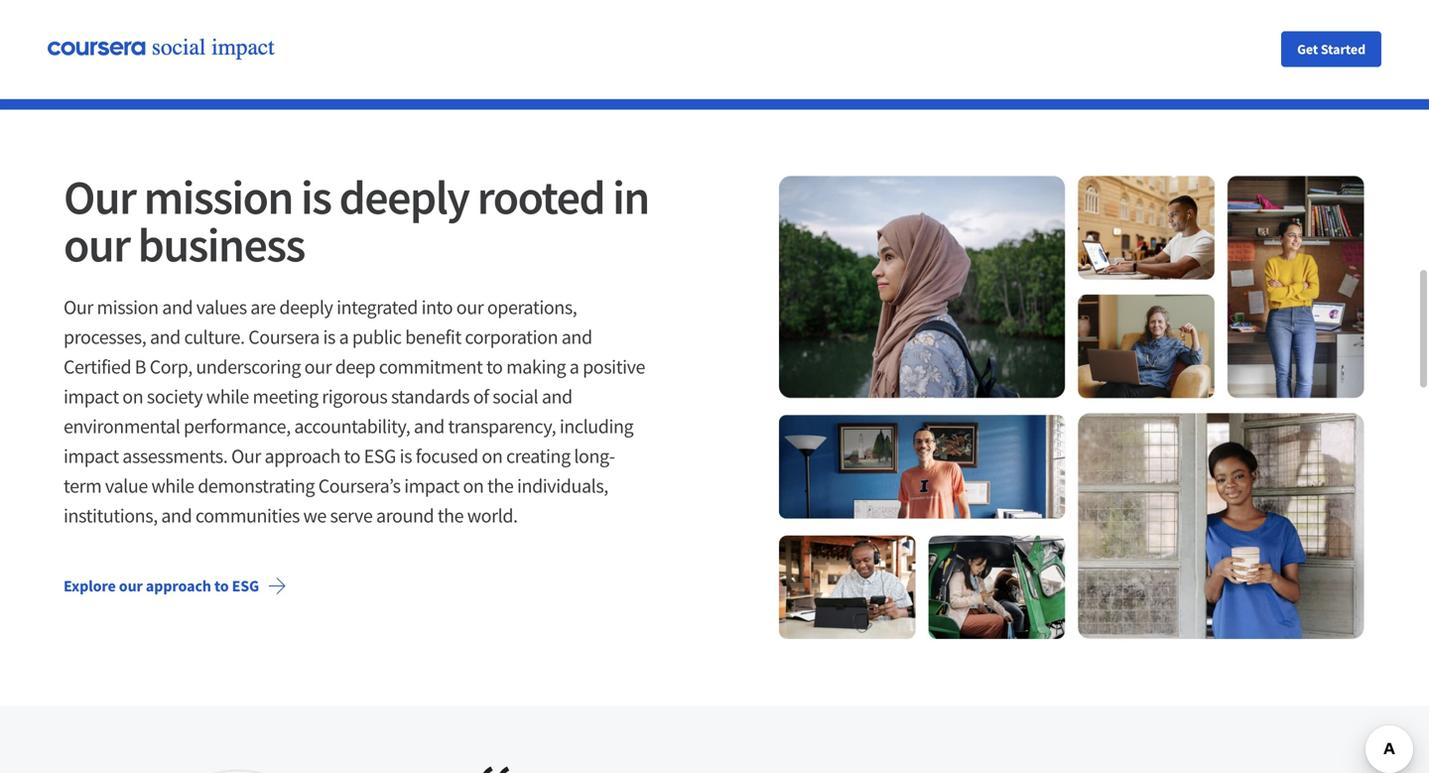 Task type: locate. For each thing, give the bounding box(es) containing it.
0 vertical spatial deeply
[[339, 168, 469, 227]]

our inside our mission is deeply rooted in our business
[[64, 168, 136, 227]]

1 horizontal spatial approach
[[265, 444, 340, 469]]

1 horizontal spatial esg
[[364, 444, 396, 469]]

0 vertical spatial to
[[486, 355, 503, 379]]

1 vertical spatial esg
[[232, 577, 259, 596]]

0 vertical spatial a
[[339, 325, 349, 350]]

1 vertical spatial is
[[323, 325, 336, 350]]

in
[[613, 168, 649, 227]]

our up processes,
[[64, 215, 130, 275]]

around
[[376, 504, 434, 528]]

culture.
[[184, 325, 245, 350]]

our inside , underscoring our deep commitment to making a positive impact on society while meeting rigorous standards of social and environmental performance, accountability, and transparency, including impact assessments. our approach to esg is focused on creating long- term value while demonstrating coursera's impact on the individuals, institutions, and communities we serve around the world.
[[231, 444, 261, 469]]

1 vertical spatial approach
[[146, 577, 211, 596]]

corp
[[150, 355, 188, 379]]

demonstrating
[[198, 474, 315, 499]]

0 vertical spatial mission
[[144, 168, 293, 227]]

1 vertical spatial a
[[570, 355, 579, 379]]

including
[[560, 414, 634, 439]]

deeply inside the our mission and values are deeply integrated into our operations, processes, and culture. coursera is a public benefit corporation and certified b corp
[[279, 295, 333, 320]]

deeply
[[339, 168, 469, 227], [279, 295, 333, 320]]

is
[[301, 168, 331, 227], [323, 325, 336, 350], [400, 444, 412, 469]]

creating
[[506, 444, 571, 469]]

0 vertical spatial is
[[301, 168, 331, 227]]

a inside the our mission and values are deeply integrated into our operations, processes, and culture. coursera is a public benefit corporation and certified b corp
[[339, 325, 349, 350]]

2 vertical spatial to
[[214, 577, 229, 596]]

1 horizontal spatial a
[[570, 355, 579, 379]]

our right into
[[457, 295, 484, 320]]

get
[[1298, 40, 1319, 58]]

explore our approach to esg
[[64, 577, 259, 596]]

1 horizontal spatial deeply
[[339, 168, 469, 227]]

making
[[506, 355, 566, 379]]

0 horizontal spatial approach
[[146, 577, 211, 596]]

1 horizontal spatial to
[[344, 444, 360, 469]]

mission inside the our mission and values are deeply integrated into our operations, processes, and culture. coursera is a public benefit corporation and certified b corp
[[97, 295, 159, 320]]

0 vertical spatial while
[[206, 384, 249, 409]]

approach inside , underscoring our deep commitment to making a positive impact on society while meeting rigorous standards of social and environmental performance, accountability, and transparency, including impact assessments. our approach to esg is focused on creating long- term value while demonstrating coursera's impact on the individuals, institutions, and communities we serve around the world.
[[265, 444, 340, 469]]

0 horizontal spatial deeply
[[279, 295, 333, 320]]

approach up demonstrating
[[265, 444, 340, 469]]

the left world.
[[438, 504, 464, 528]]

and
[[162, 295, 193, 320], [150, 325, 181, 350], [562, 325, 592, 350], [542, 384, 573, 409], [414, 414, 445, 439], [161, 504, 192, 528]]

2 vertical spatial is
[[400, 444, 412, 469]]

0 vertical spatial the
[[488, 474, 514, 499]]

impact down focused at bottom left
[[404, 474, 460, 499]]

approach
[[265, 444, 340, 469], [146, 577, 211, 596]]

to up of
[[486, 355, 503, 379]]

communities
[[196, 504, 300, 528]]

our inside the our mission and values are deeply integrated into our operations, processes, and culture. coursera is a public benefit corporation and certified b corp
[[64, 295, 93, 320]]

underscoring
[[196, 355, 301, 379]]

0 vertical spatial esg
[[364, 444, 396, 469]]

our mission and values are deeply integrated into our operations, processes, and culture. coursera is a public benefit corporation and certified b corp
[[64, 295, 592, 379]]

commitment
[[379, 355, 483, 379]]

while
[[206, 384, 249, 409], [151, 474, 194, 499]]

our
[[64, 168, 136, 227], [64, 295, 93, 320], [231, 444, 261, 469]]

certified b corp image
[[778, 173, 1366, 643]]

0 vertical spatial on
[[122, 384, 143, 409]]

2 horizontal spatial to
[[486, 355, 503, 379]]

2 vertical spatial our
[[231, 444, 261, 469]]

deeply inside our mission is deeply rooted in our business
[[339, 168, 469, 227]]

0 horizontal spatial to
[[214, 577, 229, 596]]

our left deep
[[305, 355, 332, 379]]

our for our mission and values are deeply integrated into our operations, processes, and culture. coursera is a public benefit corporation and certified b corp
[[64, 295, 93, 320]]

value
[[105, 474, 148, 499]]

to
[[486, 355, 503, 379], [344, 444, 360, 469], [214, 577, 229, 596]]

mission
[[144, 168, 293, 227], [97, 295, 159, 320]]

1 vertical spatial the
[[438, 504, 464, 528]]

into
[[422, 295, 453, 320]]

and down assessments.
[[161, 504, 192, 528]]

1 vertical spatial to
[[344, 444, 360, 469]]

1 vertical spatial while
[[151, 474, 194, 499]]

a inside , underscoring our deep commitment to making a positive impact on society while meeting rigorous standards of social and environmental performance, accountability, and transparency, including impact assessments. our approach to esg is focused on creating long- term value while demonstrating coursera's impact on the individuals, institutions, and communities we serve around the world.
[[570, 355, 579, 379]]

focused
[[416, 444, 478, 469]]

0 vertical spatial approach
[[265, 444, 340, 469]]

and up positive
[[562, 325, 592, 350]]

processes,
[[64, 325, 146, 350]]

while up performance,
[[206, 384, 249, 409]]

get started
[[1298, 40, 1366, 58]]

1 vertical spatial impact
[[64, 444, 119, 469]]

0 horizontal spatial the
[[438, 504, 464, 528]]

0 horizontal spatial while
[[151, 474, 194, 499]]

a
[[339, 325, 349, 350], [570, 355, 579, 379]]

on up world.
[[463, 474, 484, 499]]

1 vertical spatial our
[[64, 295, 93, 320]]

esg up coursera's
[[364, 444, 396, 469]]

on down certified b corp link
[[122, 384, 143, 409]]

while down assessments.
[[151, 474, 194, 499]]

transparency,
[[448, 414, 556, 439]]

1 vertical spatial deeply
[[279, 295, 333, 320]]

on down transparency,
[[482, 444, 503, 469]]

approach right the explore
[[146, 577, 211, 596]]

impact down the "certified"
[[64, 384, 119, 409]]

esg
[[364, 444, 396, 469], [232, 577, 259, 596]]

our
[[64, 215, 130, 275], [457, 295, 484, 320], [305, 355, 332, 379], [119, 577, 143, 596]]

environmental
[[64, 414, 180, 439]]

impact
[[64, 384, 119, 409], [64, 444, 119, 469], [404, 474, 460, 499]]

to down communities at the bottom
[[214, 577, 229, 596]]

to down accountability,
[[344, 444, 360, 469]]

social
[[493, 384, 538, 409]]

operations,
[[487, 295, 577, 320]]

long-
[[574, 444, 615, 469]]

mission inside our mission is deeply rooted in our business
[[144, 168, 293, 227]]

and left values
[[162, 295, 193, 320]]

,
[[188, 355, 192, 379]]

and down making
[[542, 384, 573, 409]]

0 horizontal spatial esg
[[232, 577, 259, 596]]

and down standards
[[414, 414, 445, 439]]

and up corp
[[150, 325, 181, 350]]

0 horizontal spatial a
[[339, 325, 349, 350]]

the up world.
[[488, 474, 514, 499]]

a right making
[[570, 355, 579, 379]]

meeting
[[253, 384, 318, 409]]

0 vertical spatial our
[[64, 168, 136, 227]]

our right the explore
[[119, 577, 143, 596]]

0 vertical spatial impact
[[64, 384, 119, 409]]

our inside our mission is deeply rooted in our business
[[64, 215, 130, 275]]

esg down communities at the bottom
[[232, 577, 259, 596]]

society
[[147, 384, 203, 409]]

individuals,
[[517, 474, 609, 499]]

1 vertical spatial mission
[[97, 295, 159, 320]]

the
[[488, 474, 514, 499], [438, 504, 464, 528]]

a up deep
[[339, 325, 349, 350]]

term
[[64, 474, 102, 499]]

b
[[135, 355, 146, 379]]

impact up term on the left of page
[[64, 444, 119, 469]]

our for our mission is deeply rooted in our business
[[64, 168, 136, 227]]

on
[[122, 384, 143, 409], [482, 444, 503, 469], [463, 474, 484, 499]]



Task type: describe. For each thing, give the bounding box(es) containing it.
rigorous
[[322, 384, 388, 409]]

integrated
[[337, 295, 418, 320]]

standards
[[391, 384, 470, 409]]

are
[[250, 295, 276, 320]]

, underscoring our deep commitment to making a positive impact on society while meeting rigorous standards of social and environmental performance, accountability, and transparency, including impact assessments. our approach to esg is focused on creating long- term value while demonstrating coursera's impact on the individuals, institutions, and communities we serve around the world.
[[64, 355, 645, 528]]

is inside our mission is deeply rooted in our business
[[301, 168, 331, 227]]

serve
[[330, 504, 373, 528]]

coursera's
[[318, 474, 401, 499]]

values
[[196, 295, 247, 320]]

institutions,
[[64, 504, 158, 528]]

we
[[303, 504, 327, 528]]

our inside the our mission and values are deeply integrated into our operations, processes, and culture. coursera is a public benefit corporation and certified b corp
[[457, 295, 484, 320]]

1 horizontal spatial the
[[488, 474, 514, 499]]

2 vertical spatial impact
[[404, 474, 460, 499]]

mission for and
[[97, 295, 159, 320]]

started
[[1321, 40, 1366, 58]]

deep
[[335, 355, 376, 379]]

certified
[[64, 355, 131, 379]]

public
[[352, 325, 402, 350]]

1 vertical spatial on
[[482, 444, 503, 469]]

our inside , underscoring our deep commitment to making a positive impact on society while meeting rigorous standards of social and environmental performance, accountability, and transparency, including impact assessments. our approach to esg is focused on creating long- term value while demonstrating coursera's impact on the individuals, institutions, and communities we serve around the world.
[[305, 355, 332, 379]]

our mission is deeply rooted in our business
[[64, 168, 649, 275]]

positive
[[583, 355, 645, 379]]

explore
[[64, 577, 116, 596]]

esg inside , underscoring our deep commitment to making a positive impact on society while meeting rigorous standards of social and environmental performance, accountability, and transparency, including impact assessments. our approach to esg is focused on creating long- term value while demonstrating coursera's impact on the individuals, institutions, and communities we serve around the world.
[[364, 444, 396, 469]]

to inside explore our approach to esg link
[[214, 577, 229, 596]]

2 vertical spatial on
[[463, 474, 484, 499]]

benefit
[[405, 325, 462, 350]]

rooted
[[477, 168, 605, 227]]

social impact logo image
[[48, 36, 286, 62]]

accountability,
[[294, 414, 410, 439]]

corporation
[[465, 325, 558, 350]]

performance,
[[184, 414, 291, 439]]

of
[[473, 384, 489, 409]]

business
[[138, 215, 305, 275]]

assessments.
[[122, 444, 228, 469]]

world.
[[467, 504, 518, 528]]

is inside the our mission and values are deeply integrated into our operations, processes, and culture. coursera is a public benefit corporation and certified b corp
[[323, 325, 336, 350]]

certified b corp link
[[64, 355, 188, 379]]

mission for is
[[144, 168, 293, 227]]

get started button
[[1282, 31, 1382, 67]]

is inside , underscoring our deep commitment to making a positive impact on society while meeting rigorous standards of social and environmental performance, accountability, and transparency, including impact assessments. our approach to esg is focused on creating long- term value while demonstrating coursera's impact on the individuals, institutions, and communities we serve around the world.
[[400, 444, 412, 469]]

coursera
[[248, 325, 320, 350]]

explore our approach to esg link
[[48, 563, 303, 610]]

1 horizontal spatial while
[[206, 384, 249, 409]]



Task type: vqa. For each thing, say whether or not it's contained in the screenshot.
public
yes



